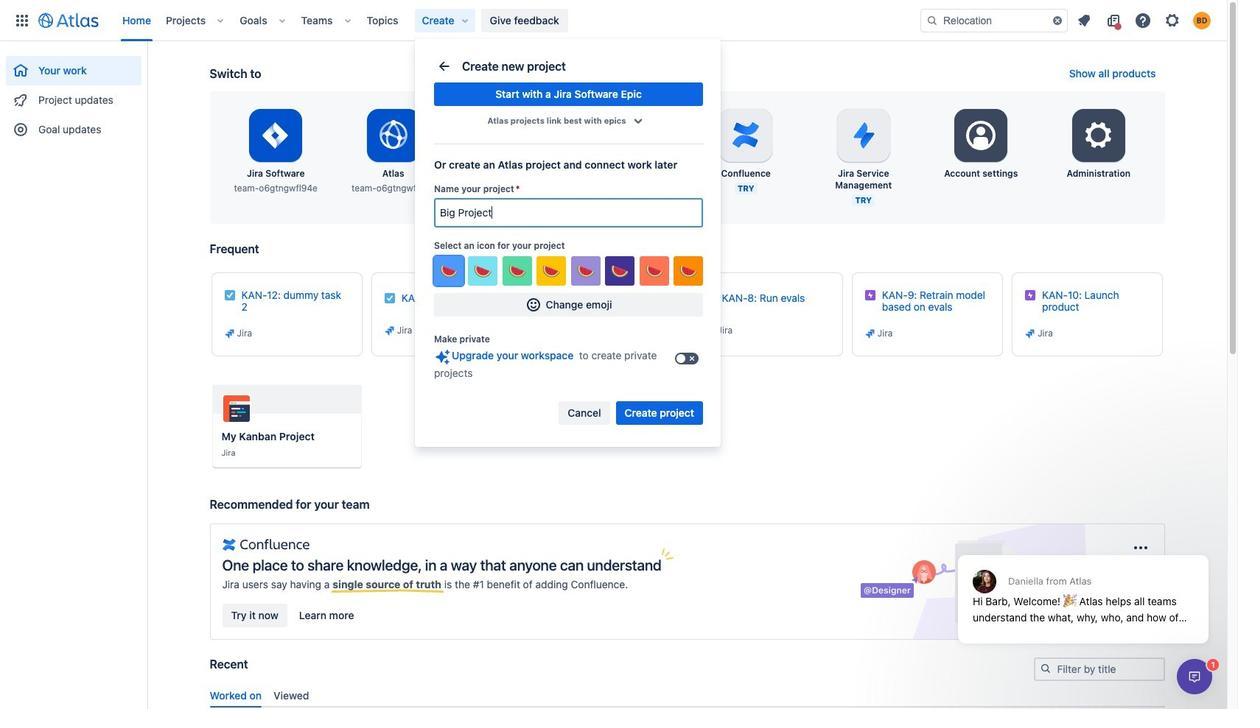 Task type: vqa. For each thing, say whether or not it's contained in the screenshot.
Search image
yes



Task type: locate. For each thing, give the bounding box(es) containing it.
show more projects image
[[626, 109, 650, 133]]

1 horizontal spatial jira image
[[1025, 328, 1036, 340]]

None field
[[436, 200, 702, 226]]

1 vertical spatial settings image
[[963, 118, 999, 153]]

:watermelon: image
[[440, 262, 458, 280], [440, 262, 458, 280], [543, 262, 560, 280], [577, 262, 595, 280], [611, 262, 629, 280], [679, 262, 697, 280]]

1 horizontal spatial settings image
[[1164, 11, 1181, 29]]

0 horizontal spatial jira image
[[864, 328, 876, 340]]

go back image
[[436, 57, 453, 75]]

confluence image
[[222, 537, 310, 554], [222, 537, 310, 554]]

:watermelon: image
[[474, 262, 492, 280], [474, 262, 492, 280], [508, 262, 526, 280], [508, 262, 526, 280], [543, 262, 560, 280], [577, 262, 595, 280], [611, 262, 629, 280], [645, 262, 663, 280], [645, 262, 663, 280], [679, 262, 697, 280]]

0 vertical spatial settings image
[[1164, 11, 1181, 29]]

jira image
[[864, 328, 876, 340], [1025, 328, 1036, 340]]

None search field
[[920, 8, 1068, 32]]

search image
[[926, 14, 938, 26]]

tab list
[[204, 684, 1171, 708]]

group
[[6, 41, 141, 149]]

jira image
[[384, 325, 396, 337], [384, 325, 396, 337], [224, 328, 235, 340], [224, 328, 235, 340], [864, 328, 876, 340], [1025, 328, 1036, 340]]

banner
[[0, 0, 1227, 41]]

0 horizontal spatial settings image
[[963, 118, 999, 153]]

notifications image
[[1075, 11, 1093, 29]]

cross-flow recommendation banner element
[[210, 497, 1165, 658]]

settings image
[[1164, 11, 1181, 29], [963, 118, 999, 153]]

dialog
[[951, 520, 1216, 655], [1177, 660, 1212, 695]]

1 vertical spatial dialog
[[1177, 660, 1212, 695]]

1 jira image from the left
[[864, 328, 876, 340]]



Task type: describe. For each thing, give the bounding box(es) containing it.
help image
[[1134, 11, 1152, 29]]

Filter by title field
[[1035, 660, 1163, 680]]

0 vertical spatial dialog
[[951, 520, 1216, 655]]

atlas paid feature image
[[434, 349, 452, 366]]

2 jira image from the left
[[1025, 328, 1036, 340]]

settings image
[[1081, 118, 1116, 153]]

clear search session image
[[1052, 14, 1063, 26]]

switch to... image
[[13, 11, 31, 29]]

top element
[[9, 0, 920, 41]]

search image
[[1039, 663, 1051, 675]]

account image
[[1193, 11, 1211, 29]]

Search field
[[920, 8, 1068, 32]]



